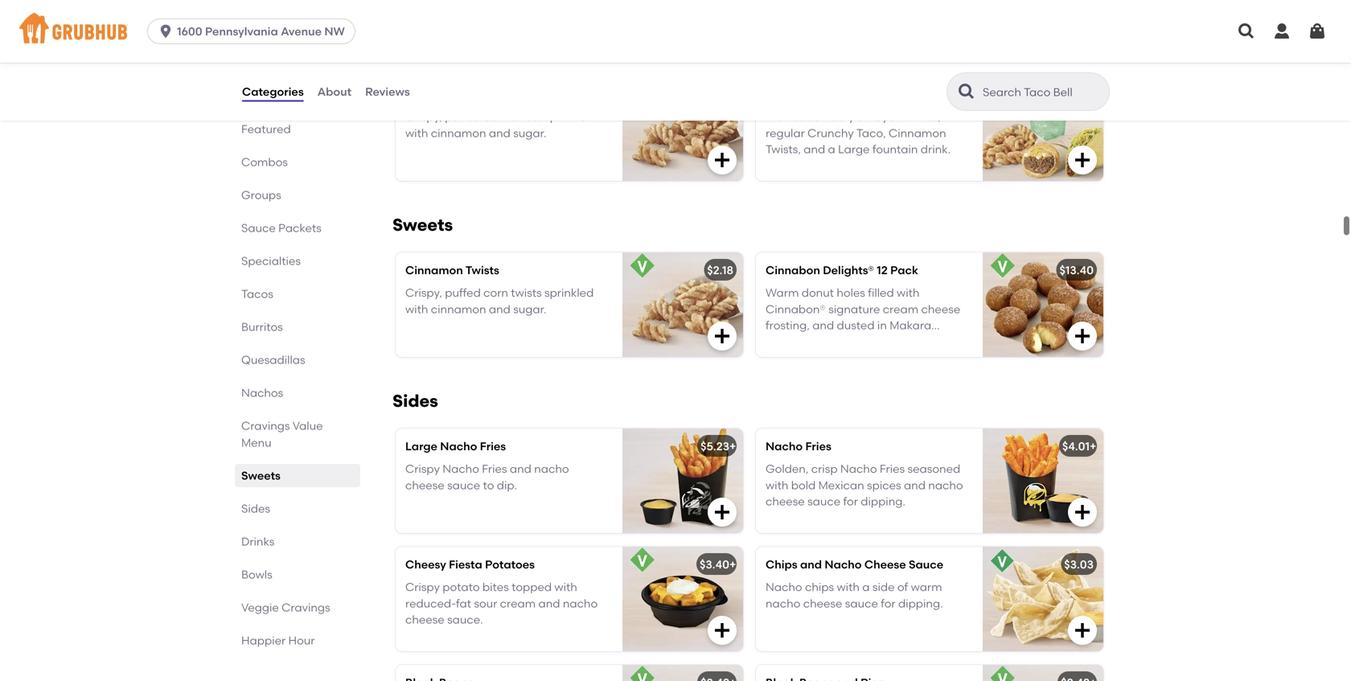 Task type: describe. For each thing, give the bounding box(es) containing it.
regular
[[766, 126, 805, 140]]

twists for includes a beefy 5-layer burrito, regular crunchy taco, cinnamon twists, and a large fountain drink.
[[511, 110, 542, 124]]

veggie
[[241, 601, 279, 615]]

cinnamon twists image for warm
[[623, 252, 743, 357]]

cinnabon delights® 12 pack
[[766, 263, 919, 277]]

chips
[[805, 581, 834, 594]]

0 vertical spatial sides
[[393, 391, 438, 411]]

value
[[293, 419, 323, 433]]

chips and nacho cheese sauce image
[[983, 547, 1104, 652]]

black beans and rice image
[[983, 665, 1104, 681]]

includes a beefy 5-layer burrito, regular crunchy taco, cinnamon twists, and a large fountain drink.
[[766, 110, 951, 156]]

hour
[[288, 634, 315, 648]]

large nacho fries image
[[623, 429, 743, 533]]

cheesy
[[405, 558, 446, 571]]

sugar. for includes
[[513, 126, 547, 140]]

cream inside warm donut holes filled with cinnabon® signature cream cheese frosting, and dusted in makara cinnamon sugar.
[[883, 302, 919, 316]]

and inside includes a beefy 5-layer burrito, regular crunchy taco, cinnamon twists, and a large fountain drink.
[[804, 143, 826, 156]]

with inside crispy potato bites topped with reduced-fat sour cream and nacho cheese sauce.
[[555, 581, 578, 594]]

golden,
[[766, 462, 809, 476]]

sour
[[474, 597, 497, 611]]

fountain
[[873, 143, 918, 156]]

sauce inside the crispy nacho fries and nacho cheese sauce to dip.
[[447, 479, 480, 492]]

+ for $3.40
[[730, 558, 736, 571]]

drink.
[[921, 143, 951, 156]]

cheesy fiesta potatoes image
[[623, 547, 743, 652]]

a inside nacho chips with a side of warm nacho cheese sauce for dipping.
[[863, 581, 870, 594]]

sauce.
[[447, 613, 483, 627]]

fiesta
[[449, 558, 483, 571]]

sauce packets
[[241, 221, 322, 235]]

cinnamon for includes
[[431, 126, 486, 140]]

cheese inside the crispy nacho fries and nacho cheese sauce to dip.
[[405, 479, 445, 492]]

cheesy fiesta potatoes
[[405, 558, 535, 571]]

filled
[[868, 286, 894, 300]]

spices
[[867, 479, 902, 492]]

crispy for crispy nacho fries and nacho cheese sauce to dip.
[[405, 462, 440, 476]]

in
[[878, 319, 887, 332]]

nachos
[[241, 386, 283, 400]]

topped
[[512, 581, 552, 594]]

1 vertical spatial large
[[405, 440, 438, 453]]

fat
[[456, 597, 471, 611]]

large nacho fries
[[405, 440, 506, 453]]

twists,
[[766, 143, 801, 156]]

main navigation navigation
[[0, 0, 1352, 63]]

nacho fries
[[766, 440, 832, 453]]

makara
[[890, 319, 932, 332]]

signature
[[829, 302, 880, 316]]

and inside the "golden, crisp nacho fries seasoned with bold mexican spices and nacho cheese sauce for dipping."
[[904, 479, 926, 492]]

bold
[[791, 479, 816, 492]]

reviews
[[365, 85, 410, 98]]

to
[[483, 479, 494, 492]]

sauce inside nacho chips with a side of warm nacho cheese sauce for dipping.
[[845, 597, 878, 611]]

0 horizontal spatial a
[[814, 110, 822, 124]]

corn for includes a beefy 5-layer burrito, regular crunchy taco, cinnamon twists, and a large fountain drink.
[[484, 110, 508, 124]]

burrito,
[[902, 110, 941, 124]]

warm
[[766, 286, 799, 300]]

includes
[[766, 110, 812, 124]]

groups
[[241, 188, 281, 202]]

svg image inside 1600 pennsylvania avenue nw button
[[158, 23, 174, 39]]

$5.23
[[701, 440, 730, 453]]

nacho up the 'chips'
[[825, 558, 862, 571]]

bowls
[[241, 568, 273, 582]]

svg image for $2.18
[[713, 326, 732, 346]]

fries up crisp
[[806, 440, 832, 453]]

with inside nacho chips with a side of warm nacho cheese sauce for dipping.
[[837, 581, 860, 594]]

holes
[[837, 286, 866, 300]]

cinnabon delights® 12 pack image
[[983, 252, 1104, 357]]

featured
[[241, 122, 291, 136]]

classic combo image
[[983, 76, 1104, 181]]

packets
[[278, 221, 322, 235]]

search icon image
[[957, 82, 977, 101]]

nw
[[325, 25, 345, 38]]

nacho inside the "golden, crisp nacho fries seasoned with bold mexican spices and nacho cheese sauce for dipping."
[[841, 462, 877, 476]]

cinnamon twists image for includes
[[623, 76, 743, 181]]

crispy nacho fries and nacho cheese sauce to dip.
[[405, 462, 569, 492]]

crunchy
[[808, 126, 854, 140]]

cinnamon twists for includes a beefy 5-layer burrito, regular crunchy taco, cinnamon twists, and a large fountain drink.
[[405, 87, 499, 101]]

crispy, puffed corn twists sprinkled with cinnamon and sugar. for warm
[[405, 286, 594, 316]]

$4.01 +
[[1063, 440, 1097, 453]]

cheese inside the "golden, crisp nacho fries seasoned with bold mexican spices and nacho cheese sauce for dipping."
[[766, 495, 805, 509]]

crispy potato bites topped with reduced-fat sour cream and nacho cheese sauce.
[[405, 581, 598, 627]]

cinnabon
[[766, 263, 821, 277]]

cheese inside nacho chips with a side of warm nacho cheese sauce for dipping.
[[804, 597, 843, 611]]

and inside warm donut holes filled with cinnabon® signature cream cheese frosting, and dusted in makara cinnamon sugar.
[[813, 319, 834, 332]]

$5.23 +
[[701, 440, 736, 453]]

nacho inside the crispy nacho fries and nacho cheese sauce to dip.
[[534, 462, 569, 476]]

warm
[[911, 581, 943, 594]]

sauce inside the "golden, crisp nacho fries seasoned with bold mexican spices and nacho cheese sauce for dipping."
[[808, 495, 841, 509]]

beefy
[[824, 110, 855, 124]]

$13.40
[[1060, 263, 1094, 277]]

corn for warm donut holes filled with cinnabon® signature cream cheese frosting, and dusted in makara cinnamon sugar.
[[484, 286, 508, 300]]

cinnabon®
[[766, 302, 826, 316]]

1 horizontal spatial sauce
[[909, 558, 944, 571]]

nacho inside nacho chips with a side of warm nacho cheese sauce for dipping.
[[766, 597, 801, 611]]

seasoned
[[908, 462, 961, 476]]

cheese inside crispy potato bites topped with reduced-fat sour cream and nacho cheese sauce.
[[405, 613, 445, 627]]

reduced-
[[405, 597, 456, 611]]

crisp
[[812, 462, 838, 476]]

nacho up golden,
[[766, 440, 803, 453]]

cinnamon twists for warm donut holes filled with cinnabon® signature cream cheese frosting, and dusted in makara cinnamon sugar.
[[405, 263, 499, 277]]

potato
[[443, 581, 480, 594]]

nacho up the crispy nacho fries and nacho cheese sauce to dip.
[[440, 440, 477, 453]]

categories
[[242, 85, 304, 98]]

about button
[[317, 63, 352, 121]]

for inside the "golden, crisp nacho fries seasoned with bold mexican spices and nacho cheese sauce for dipping."
[[844, 495, 858, 509]]

and inside the crispy nacho fries and nacho cheese sauce to dip.
[[510, 462, 532, 476]]

fries inside the crispy nacho fries and nacho cheese sauce to dip.
[[482, 462, 507, 476]]

frosting,
[[766, 319, 810, 332]]

side
[[873, 581, 895, 594]]

warm donut holes filled with cinnabon® signature cream cheese frosting, and dusted in makara cinnamon sugar.
[[766, 286, 961, 349]]

1600 pennsylvania avenue nw button
[[147, 19, 362, 44]]

nacho inside the crispy nacho fries and nacho cheese sauce to dip.
[[443, 462, 479, 476]]

with inside the "golden, crisp nacho fries seasoned with bold mexican spices and nacho cheese sauce for dipping."
[[766, 479, 789, 492]]

avenue
[[281, 25, 322, 38]]

1 horizontal spatial sweets
[[393, 215, 453, 235]]

for inside nacho chips with a side of warm nacho cheese sauce for dipping.
[[881, 597, 896, 611]]

$3.40 +
[[700, 558, 736, 571]]

specialties
[[241, 254, 301, 268]]

cream inside crispy potato bites topped with reduced-fat sour cream and nacho cheese sauce.
[[500, 597, 536, 611]]

chips
[[766, 558, 798, 571]]

svg image for $3.03
[[1073, 621, 1093, 640]]

dusted
[[837, 319, 875, 332]]

potatoes
[[485, 558, 535, 571]]

drinks
[[241, 535, 275, 549]]

cheesy roll up image
[[983, 0, 1104, 63]]

svg image inside main navigation navigation
[[1308, 22, 1328, 41]]

nacho chips with a side of warm nacho cheese sauce for dipping.
[[766, 581, 943, 611]]

twists for warm donut holes filled with cinnabon® signature cream cheese frosting, and dusted in makara cinnamon sugar.
[[511, 286, 542, 300]]



Task type: locate. For each thing, give the bounding box(es) containing it.
cheese down the 'chips'
[[804, 597, 843, 611]]

for down mexican
[[844, 495, 858, 509]]

crispy,
[[405, 110, 442, 124], [405, 286, 442, 300]]

dipping. down "warm"
[[899, 597, 943, 611]]

0 horizontal spatial sauce
[[447, 479, 480, 492]]

1 horizontal spatial sauce
[[808, 495, 841, 509]]

dip.
[[497, 479, 517, 492]]

1 vertical spatial a
[[828, 143, 836, 156]]

0 vertical spatial cinnamon
[[431, 126, 486, 140]]

crispy, for includes
[[405, 110, 442, 124]]

nacho
[[440, 440, 477, 453], [766, 440, 803, 453], [443, 462, 479, 476], [841, 462, 877, 476], [825, 558, 862, 571], [766, 581, 803, 594]]

2 crispy, puffed corn twists sprinkled with cinnamon and sugar. from the top
[[405, 286, 594, 316]]

Search Taco Bell search field
[[982, 84, 1105, 100]]

0 vertical spatial puffed
[[445, 110, 481, 124]]

sides up the large nacho fries
[[393, 391, 438, 411]]

12
[[877, 263, 888, 277]]

0 vertical spatial sauce
[[447, 479, 480, 492]]

1 vertical spatial cinnamon twists
[[405, 263, 499, 277]]

crispy, puffed corn twists sprinkled with cinnamon and sugar. for includes
[[405, 110, 594, 140]]

cheese down reduced-
[[405, 613, 445, 627]]

0 horizontal spatial sauce
[[241, 221, 276, 235]]

0 vertical spatial a
[[814, 110, 822, 124]]

1 corn from the top
[[484, 110, 508, 124]]

cinnamon inside includes a beefy 5-layer burrito, regular crunchy taco, cinnamon twists, and a large fountain drink.
[[889, 126, 947, 140]]

cinnamon for warm
[[431, 302, 486, 316]]

cream up makara
[[883, 302, 919, 316]]

0 vertical spatial cinnamon twists
[[405, 87, 499, 101]]

large down taco,
[[838, 143, 870, 156]]

delights®
[[823, 263, 874, 277]]

donut
[[802, 286, 834, 300]]

0 vertical spatial crispy, puffed corn twists sprinkled with cinnamon and sugar.
[[405, 110, 594, 140]]

nacho
[[534, 462, 569, 476], [929, 479, 964, 492], [563, 597, 598, 611], [766, 597, 801, 611]]

1 vertical spatial corn
[[484, 286, 508, 300]]

black beans image
[[623, 665, 743, 681]]

sugar. inside warm donut holes filled with cinnabon® signature cream cheese frosting, and dusted in makara cinnamon sugar.
[[826, 335, 859, 349]]

1 horizontal spatial cream
[[883, 302, 919, 316]]

cinnamon twists
[[405, 87, 499, 101], [405, 263, 499, 277]]

1 vertical spatial cinnamon
[[431, 302, 486, 316]]

large
[[838, 143, 870, 156], [405, 440, 438, 453]]

twists for warm donut holes filled with cinnabon® signature cream cheese frosting, and dusted in makara cinnamon sugar.
[[466, 263, 499, 277]]

pennsylvania
[[205, 25, 278, 38]]

a
[[814, 110, 822, 124], [828, 143, 836, 156], [863, 581, 870, 594]]

sweets
[[393, 215, 453, 235], [241, 469, 281, 483]]

0 horizontal spatial large
[[405, 440, 438, 453]]

sauce down mexican
[[808, 495, 841, 509]]

nacho inside nacho chips with a side of warm nacho cheese sauce for dipping.
[[766, 581, 803, 594]]

+
[[730, 440, 736, 453], [1090, 440, 1097, 453], [730, 558, 736, 571]]

puffed
[[445, 110, 481, 124], [445, 286, 481, 300]]

large inside includes a beefy 5-layer burrito, regular crunchy taco, cinnamon twists, and a large fountain drink.
[[838, 143, 870, 156]]

categories button
[[241, 63, 305, 121]]

and
[[489, 126, 511, 140], [804, 143, 826, 156], [489, 302, 511, 316], [813, 319, 834, 332], [510, 462, 532, 476], [904, 479, 926, 492], [801, 558, 822, 571], [539, 597, 560, 611]]

happier
[[241, 634, 286, 648]]

combos
[[241, 155, 288, 169]]

dipping. inside nacho chips with a side of warm nacho cheese sauce for dipping.
[[899, 597, 943, 611]]

fries
[[480, 440, 506, 453], [806, 440, 832, 453], [482, 462, 507, 476], [880, 462, 905, 476]]

cheese down bold
[[766, 495, 805, 509]]

$2.18
[[707, 263, 734, 277]]

1 horizontal spatial a
[[828, 143, 836, 156]]

1 vertical spatial crispy,
[[405, 286, 442, 300]]

svg image
[[1308, 22, 1328, 41], [713, 150, 732, 170], [713, 326, 732, 346], [1073, 326, 1093, 346], [713, 503, 732, 522], [1073, 621, 1093, 640]]

a up crunchy
[[814, 110, 822, 124]]

cravings value menu
[[241, 419, 323, 450]]

0 vertical spatial cream
[[883, 302, 919, 316]]

0 vertical spatial sweets
[[393, 215, 453, 235]]

0 horizontal spatial sweets
[[241, 469, 281, 483]]

1 cinnamon from the top
[[431, 126, 486, 140]]

2 vertical spatial a
[[863, 581, 870, 594]]

0 vertical spatial sauce
[[241, 221, 276, 235]]

layer
[[869, 110, 899, 124]]

for down side
[[881, 597, 896, 611]]

1 vertical spatial cinnamon twists image
[[623, 252, 743, 357]]

0 vertical spatial for
[[844, 495, 858, 509]]

1 vertical spatial sauce
[[909, 558, 944, 571]]

fiesta veggie burrito image
[[623, 0, 743, 63]]

nacho inside crispy potato bites topped with reduced-fat sour cream and nacho cheese sauce.
[[563, 597, 598, 611]]

1 horizontal spatial sides
[[393, 391, 438, 411]]

1600
[[177, 25, 202, 38]]

1 cinnamon twists from the top
[[405, 87, 499, 101]]

sides up the drinks
[[241, 502, 270, 516]]

0 vertical spatial sugar.
[[513, 126, 547, 140]]

0 vertical spatial crispy
[[405, 462, 440, 476]]

1 cinnamon twists image from the top
[[623, 76, 743, 181]]

2 corn from the top
[[484, 286, 508, 300]]

nacho up mexican
[[841, 462, 877, 476]]

$10.35
[[1056, 87, 1090, 101]]

0 vertical spatial dipping.
[[861, 495, 906, 509]]

and inside crispy potato bites topped with reduced-fat sour cream and nacho cheese sauce.
[[539, 597, 560, 611]]

0 horizontal spatial for
[[844, 495, 858, 509]]

about
[[318, 85, 352, 98]]

1 vertical spatial sides
[[241, 502, 270, 516]]

pack
[[891, 263, 919, 277]]

crispy down the large nacho fries
[[405, 462, 440, 476]]

1 sprinkled from the top
[[545, 110, 594, 124]]

dipping. down spices
[[861, 495, 906, 509]]

fries up the crispy nacho fries and nacho cheese sauce to dip.
[[480, 440, 506, 453]]

+ for $5.23
[[730, 440, 736, 453]]

1 vertical spatial dipping.
[[899, 597, 943, 611]]

dipping.
[[861, 495, 906, 509], [899, 597, 943, 611]]

2 twists from the top
[[511, 286, 542, 300]]

2 puffed from the top
[[445, 286, 481, 300]]

reviews button
[[365, 63, 411, 121]]

large up the crispy nacho fries and nacho cheese sauce to dip.
[[405, 440, 438, 453]]

sugar. for warm
[[513, 302, 547, 316]]

1 vertical spatial cravings
[[282, 601, 330, 615]]

2 cinnamon twists from the top
[[405, 263, 499, 277]]

tacos
[[241, 287, 273, 301]]

twists
[[511, 110, 542, 124], [511, 286, 542, 300]]

0 vertical spatial cravings
[[241, 419, 290, 433]]

sauce left to
[[447, 479, 480, 492]]

sprinkled
[[545, 110, 594, 124], [545, 286, 594, 300]]

1 vertical spatial twists
[[511, 286, 542, 300]]

nacho down the large nacho fries
[[443, 462, 479, 476]]

1 vertical spatial twists
[[466, 263, 499, 277]]

twists
[[466, 87, 499, 101], [466, 263, 499, 277]]

1 vertical spatial sweets
[[241, 469, 281, 483]]

1 puffed from the top
[[445, 110, 481, 124]]

puffed for includes a beefy 5-layer burrito, regular crunchy taco, cinnamon twists, and a large fountain drink.
[[445, 110, 481, 124]]

sauce down groups
[[241, 221, 276, 235]]

nacho inside the "golden, crisp nacho fries seasoned with bold mexican spices and nacho cheese sauce for dipping."
[[929, 479, 964, 492]]

menu
[[241, 436, 272, 450]]

1 vertical spatial crispy
[[405, 581, 440, 594]]

sugar.
[[513, 126, 547, 140], [513, 302, 547, 316], [826, 335, 859, 349]]

fries up to
[[482, 462, 507, 476]]

sprinkled for warm donut holes filled with cinnabon® signature cream cheese frosting, and dusted in makara cinnamon sugar.
[[545, 286, 594, 300]]

2 horizontal spatial sauce
[[845, 597, 878, 611]]

svg image for $5.23
[[713, 503, 732, 522]]

0 vertical spatial large
[[838, 143, 870, 156]]

crispy
[[405, 462, 440, 476], [405, 581, 440, 594]]

1 crispy, puffed corn twists sprinkled with cinnamon and sugar. from the top
[[405, 110, 594, 140]]

1 crispy from the top
[[405, 462, 440, 476]]

1600 pennsylvania avenue nw
[[177, 25, 345, 38]]

svg image for $13.40
[[1073, 326, 1093, 346]]

1 vertical spatial for
[[881, 597, 896, 611]]

a left side
[[863, 581, 870, 594]]

$3.03
[[1065, 558, 1094, 571]]

puffed for warm donut holes filled with cinnabon® signature cream cheese frosting, and dusted in makara cinnamon sugar.
[[445, 286, 481, 300]]

cinnamon inside warm donut holes filled with cinnabon® signature cream cheese frosting, and dusted in makara cinnamon sugar.
[[766, 335, 824, 349]]

of
[[898, 581, 909, 594]]

1 vertical spatial sugar.
[[513, 302, 547, 316]]

2 crispy, from the top
[[405, 286, 442, 300]]

twists for includes a beefy 5-layer burrito, regular crunchy taco, cinnamon twists, and a large fountain drink.
[[466, 87, 499, 101]]

a down crunchy
[[828, 143, 836, 156]]

0 horizontal spatial cream
[[500, 597, 536, 611]]

happier hour
[[241, 634, 315, 648]]

taco,
[[857, 126, 886, 140]]

crispy, for warm
[[405, 286, 442, 300]]

cream down 'topped'
[[500, 597, 536, 611]]

1 vertical spatial puffed
[[445, 286, 481, 300]]

cravings
[[241, 419, 290, 433], [282, 601, 330, 615]]

2 cinnamon twists image from the top
[[623, 252, 743, 357]]

$3.40
[[700, 558, 730, 571]]

veggie cravings
[[241, 601, 330, 615]]

cravings up hour at the bottom of page
[[282, 601, 330, 615]]

2 crispy from the top
[[405, 581, 440, 594]]

sauce up "warm"
[[909, 558, 944, 571]]

dipping. inside the "golden, crisp nacho fries seasoned with bold mexican spices and nacho cheese sauce for dipping."
[[861, 495, 906, 509]]

crispy for crispy potato bites topped with reduced-fat sour cream and nacho cheese sauce.
[[405, 581, 440, 594]]

corn
[[484, 110, 508, 124], [484, 286, 508, 300]]

cinnamon twists image
[[623, 76, 743, 181], [623, 252, 743, 357]]

2 twists from the top
[[466, 263, 499, 277]]

cinnamon
[[431, 126, 486, 140], [431, 302, 486, 316]]

0 vertical spatial twists
[[466, 87, 499, 101]]

0 vertical spatial corn
[[484, 110, 508, 124]]

crispy inside crispy potato bites topped with reduced-fat sour cream and nacho cheese sauce.
[[405, 581, 440, 594]]

1 twists from the top
[[511, 110, 542, 124]]

2 sprinkled from the top
[[545, 286, 594, 300]]

golden, crisp nacho fries seasoned with bold mexican spices and nacho cheese sauce for dipping.
[[766, 462, 964, 509]]

0 horizontal spatial sides
[[241, 502, 270, 516]]

crispy up reduced-
[[405, 581, 440, 594]]

for
[[844, 495, 858, 509], [881, 597, 896, 611]]

quesadillas
[[241, 353, 305, 367]]

2 vertical spatial sauce
[[845, 597, 878, 611]]

1 vertical spatial crispy, puffed corn twists sprinkled with cinnamon and sugar.
[[405, 286, 594, 316]]

nacho fries image
[[983, 429, 1104, 533]]

fries inside the "golden, crisp nacho fries seasoned with bold mexican spices and nacho cheese sauce for dipping."
[[880, 462, 905, 476]]

1 vertical spatial sprinkled
[[545, 286, 594, 300]]

sauce down side
[[845, 597, 878, 611]]

cheese up makara
[[922, 302, 961, 316]]

1 crispy, from the top
[[405, 110, 442, 124]]

1 twists from the top
[[466, 87, 499, 101]]

chips and nacho cheese sauce
[[766, 558, 944, 571]]

1 vertical spatial sauce
[[808, 495, 841, 509]]

nacho down chips
[[766, 581, 803, 594]]

mexican
[[819, 479, 865, 492]]

cheese
[[865, 558, 906, 571]]

1 horizontal spatial large
[[838, 143, 870, 156]]

2 vertical spatial sugar.
[[826, 335, 859, 349]]

sauce
[[447, 479, 480, 492], [808, 495, 841, 509], [845, 597, 878, 611]]

0 vertical spatial cinnamon twists image
[[623, 76, 743, 181]]

1 horizontal spatial for
[[881, 597, 896, 611]]

crispy inside the crispy nacho fries and nacho cheese sauce to dip.
[[405, 462, 440, 476]]

cheese inside warm donut holes filled with cinnabon® signature cream cheese frosting, and dusted in makara cinnamon sugar.
[[922, 302, 961, 316]]

0 vertical spatial twists
[[511, 110, 542, 124]]

burritos
[[241, 320, 283, 334]]

with inside warm donut holes filled with cinnabon® signature cream cheese frosting, and dusted in makara cinnamon sugar.
[[897, 286, 920, 300]]

cravings up menu
[[241, 419, 290, 433]]

5-
[[858, 110, 869, 124]]

fries up spices
[[880, 462, 905, 476]]

cheese down the large nacho fries
[[405, 479, 445, 492]]

bites
[[483, 581, 509, 594]]

cheese
[[922, 302, 961, 316], [405, 479, 445, 492], [766, 495, 805, 509], [804, 597, 843, 611], [405, 613, 445, 627]]

with
[[405, 126, 428, 140], [897, 286, 920, 300], [405, 302, 428, 316], [766, 479, 789, 492], [555, 581, 578, 594], [837, 581, 860, 594]]

sprinkled for includes a beefy 5-layer burrito, regular crunchy taco, cinnamon twists, and a large fountain drink.
[[545, 110, 594, 124]]

+ for $4.01
[[1090, 440, 1097, 453]]

$4.01
[[1063, 440, 1090, 453]]

0 vertical spatial crispy,
[[405, 110, 442, 124]]

2 cinnamon from the top
[[431, 302, 486, 316]]

0 vertical spatial sprinkled
[[545, 110, 594, 124]]

cravings inside cravings value menu
[[241, 419, 290, 433]]

1 vertical spatial cream
[[500, 597, 536, 611]]

2 horizontal spatial a
[[863, 581, 870, 594]]

svg image
[[1237, 22, 1257, 41], [1273, 22, 1292, 41], [158, 23, 174, 39], [1073, 150, 1093, 170], [1073, 503, 1093, 522], [713, 621, 732, 640]]



Task type: vqa. For each thing, say whether or not it's contained in the screenshot.
of
yes



